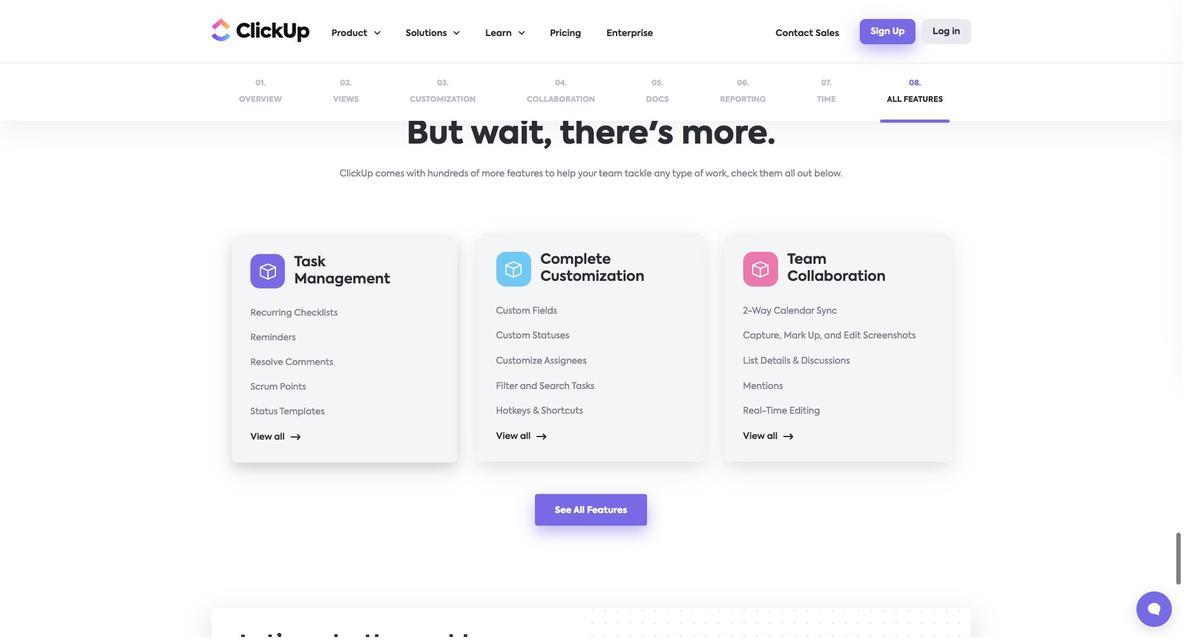 Task type: locate. For each thing, give the bounding box(es) containing it.
&
[[793, 358, 799, 366], [533, 408, 539, 417]]

view down status
[[250, 433, 272, 442]]

1 horizontal spatial &
[[793, 358, 799, 366]]

custom up customize
[[496, 332, 530, 341]]

customization down 03.
[[410, 96, 476, 104]]

features down 08.
[[904, 96, 943, 104]]

enterprise
[[607, 29, 653, 38]]

real-time editing
[[743, 408, 820, 417]]

but wait,         there's more.
[[407, 119, 776, 151]]

all down hotkeys
[[520, 433, 531, 442]]

of left more
[[471, 170, 480, 179]]

3 view from the left
[[250, 433, 272, 442]]

1 of from the left
[[471, 170, 480, 179]]

task
[[294, 256, 325, 270]]

status templates link
[[250, 407, 438, 419]]

and
[[825, 332, 842, 341], [520, 383, 537, 391]]

below.
[[815, 170, 843, 179]]

sales
[[816, 29, 839, 38]]

2 custom from the top
[[496, 332, 530, 341]]

list
[[332, 1, 776, 63]]

1 view all link from the left
[[496, 432, 547, 444]]

capture,
[[743, 332, 782, 341]]

features
[[587, 507, 627, 515]]

view all
[[496, 433, 531, 442], [743, 433, 778, 442], [250, 433, 284, 442]]

0 vertical spatial custom
[[496, 307, 530, 316]]

1 horizontal spatial collaboration
[[788, 271, 886, 285]]

up
[[893, 27, 905, 36]]

product
[[332, 29, 367, 38]]

1 vertical spatial time
[[766, 408, 787, 417]]

all
[[887, 96, 902, 104], [574, 507, 585, 515]]

any
[[654, 170, 670, 179]]

1 horizontal spatial and
[[825, 332, 842, 341]]

more
[[482, 170, 505, 179]]

scrum points
[[250, 384, 306, 392]]

2 view all from the left
[[743, 433, 778, 442]]

custom for custom fields
[[496, 307, 530, 316]]

customize assignees
[[496, 358, 587, 366]]

complete
[[541, 254, 611, 268]]

all left out in the right of the page
[[785, 170, 795, 179]]

02.
[[340, 80, 352, 87]]

list details & discussions
[[743, 358, 850, 366]]

& right hotkeys
[[533, 408, 539, 417]]

0 horizontal spatial all
[[574, 507, 585, 515]]

1 horizontal spatial of
[[695, 170, 704, 179]]

customization
[[410, 96, 476, 104], [541, 271, 645, 285]]

capture, mark up, and edit               screenshots
[[743, 332, 916, 341]]

management
[[294, 273, 390, 287]]

collaboration
[[527, 96, 595, 104], [788, 271, 886, 285]]

2-way calendar sync
[[743, 307, 837, 316]]

custom left fields
[[496, 307, 530, 316]]

editing
[[790, 408, 820, 417]]

custom statuses link
[[496, 331, 686, 344]]

collaboration down team
[[788, 271, 886, 285]]

0 horizontal spatial &
[[533, 408, 539, 417]]

all
[[785, 170, 795, 179], [520, 433, 531, 442], [767, 433, 778, 442], [274, 433, 284, 442]]

view for management
[[250, 433, 272, 442]]

1 vertical spatial all
[[574, 507, 585, 515]]

them
[[760, 170, 783, 179]]

view down real-
[[743, 433, 765, 442]]

0 vertical spatial features
[[904, 96, 943, 104]]

filter and search tasks link
[[496, 381, 686, 394]]

filter and search tasks
[[496, 383, 595, 391]]

1 custom from the top
[[496, 307, 530, 316]]

1 horizontal spatial view
[[496, 433, 518, 442]]

2 horizontal spatial view all link
[[743, 432, 794, 444]]

custom inside "link"
[[496, 332, 530, 341]]

0 horizontal spatial view all
[[250, 433, 284, 442]]

view all link down status
[[250, 432, 300, 444]]

1 horizontal spatial features
[[904, 96, 943, 104]]

0 vertical spatial and
[[825, 332, 842, 341]]

time down 07. at the right top of the page
[[817, 96, 836, 104]]

all down status templates
[[274, 433, 284, 442]]

collaboration down '04.' on the top left
[[527, 96, 595, 104]]

08.
[[909, 80, 921, 87]]

0 vertical spatial customization
[[410, 96, 476, 104]]

main navigation element
[[332, 1, 971, 63]]

see all features
[[555, 507, 627, 515]]

mentions
[[743, 383, 783, 391]]

0 horizontal spatial time
[[766, 408, 787, 417]]

0 horizontal spatial view
[[250, 433, 272, 442]]

1 vertical spatial collaboration
[[788, 271, 886, 285]]

time left editing
[[766, 408, 787, 417]]

of
[[471, 170, 480, 179], [695, 170, 704, 179]]

details
[[761, 358, 791, 366]]

of right type in the right of the page
[[695, 170, 704, 179]]

view
[[496, 433, 518, 442], [743, 433, 765, 442], [250, 433, 272, 442]]

pricing
[[550, 29, 581, 38]]

2 view all link from the left
[[743, 432, 794, 444]]

1 vertical spatial &
[[533, 408, 539, 417]]

see
[[555, 507, 572, 515]]

contact
[[776, 29, 814, 38]]

view down hotkeys
[[496, 433, 518, 442]]

0 vertical spatial &
[[793, 358, 799, 366]]

clickup
[[340, 170, 373, 179]]

work,
[[706, 170, 729, 179]]

help
[[557, 170, 576, 179]]

1 vertical spatial features
[[507, 170, 543, 179]]

0 horizontal spatial customization
[[410, 96, 476, 104]]

all down real-time editing
[[767, 433, 778, 442]]

custom
[[496, 307, 530, 316], [496, 332, 530, 341]]

2 horizontal spatial view all
[[743, 433, 778, 442]]

1 view all from the left
[[496, 433, 531, 442]]

resolve
[[250, 359, 283, 367]]

view all down hotkeys
[[496, 433, 531, 442]]

0 horizontal spatial collaboration
[[527, 96, 595, 104]]

view all link for collaboration
[[743, 432, 794, 444]]

& right details on the right of the page
[[793, 358, 799, 366]]

view all link
[[496, 432, 547, 444], [743, 432, 794, 444], [250, 432, 300, 444]]

view all link down real-time editing
[[743, 432, 794, 444]]

customize
[[496, 358, 542, 366]]

in
[[952, 27, 960, 36]]

3 view all from the left
[[250, 433, 284, 442]]

1 horizontal spatial view all link
[[496, 432, 547, 444]]

0 horizontal spatial and
[[520, 383, 537, 391]]

scrum
[[250, 384, 278, 392]]

1 vertical spatial custom
[[496, 332, 530, 341]]

view for collaboration
[[743, 433, 765, 442]]

hotkeys & shortcuts
[[496, 408, 583, 417]]

wait,
[[471, 119, 552, 151]]

view all down real-
[[743, 433, 778, 442]]

view for customization
[[496, 433, 518, 442]]

features left to
[[507, 170, 543, 179]]

1 view from the left
[[496, 433, 518, 442]]

0 vertical spatial all
[[887, 96, 902, 104]]

and right the filter
[[520, 383, 537, 391]]

learn
[[485, 29, 512, 38]]

2 view from the left
[[743, 433, 765, 442]]

1 vertical spatial customization
[[541, 271, 645, 285]]

and right up,
[[825, 332, 842, 341]]

task management
[[294, 256, 390, 287]]

06.
[[737, 80, 749, 87]]

2 horizontal spatial view
[[743, 433, 765, 442]]

& inside hotkeys & shortcuts link
[[533, 408, 539, 417]]

0 horizontal spatial features
[[507, 170, 543, 179]]

check
[[731, 170, 758, 179]]

customization down complete
[[541, 271, 645, 285]]

1 horizontal spatial time
[[817, 96, 836, 104]]

3 view all link from the left
[[250, 432, 300, 444]]

1 horizontal spatial view all
[[496, 433, 531, 442]]

features
[[904, 96, 943, 104], [507, 170, 543, 179]]

view all link down hotkeys
[[496, 432, 547, 444]]

views
[[333, 96, 359, 104]]

list containing product
[[332, 1, 776, 63]]

0 horizontal spatial view all link
[[250, 432, 300, 444]]

0 horizontal spatial of
[[471, 170, 480, 179]]

team
[[788, 254, 827, 268]]

view all down status
[[250, 433, 284, 442]]

comes
[[375, 170, 405, 179]]



Task type: describe. For each thing, give the bounding box(es) containing it.
learn button
[[485, 1, 525, 63]]

hundreds
[[428, 170, 469, 179]]

1 horizontal spatial customization
[[541, 271, 645, 285]]

status
[[250, 408, 278, 417]]

and inside 'link'
[[825, 332, 842, 341]]

07.
[[821, 80, 832, 87]]

view all for complete customization
[[496, 433, 531, 442]]

assignees
[[544, 358, 587, 366]]

04.
[[555, 80, 567, 87]]

resolve comments
[[250, 359, 333, 367]]

your
[[578, 170, 597, 179]]

03.
[[437, 80, 449, 87]]

real-time editing link
[[743, 406, 933, 419]]

all features
[[887, 96, 943, 104]]

points
[[280, 384, 306, 392]]

hotkeys & shortcuts link
[[496, 406, 686, 419]]

log in
[[933, 27, 960, 36]]

custom fields link
[[496, 306, 686, 319]]

01.
[[255, 80, 266, 87]]

2-
[[743, 307, 752, 316]]

team
[[599, 170, 623, 179]]

hotkeys
[[496, 408, 531, 417]]

overview
[[239, 96, 282, 104]]

custom fields
[[496, 307, 557, 316]]

view all for task management
[[250, 433, 284, 442]]

docs
[[646, 96, 669, 104]]

recurring
[[250, 309, 292, 318]]

all for complete customization
[[520, 433, 531, 442]]

custom for custom statuses
[[496, 332, 530, 341]]

fields
[[533, 307, 557, 316]]

discussions
[[801, 358, 850, 366]]

time inside 'link'
[[766, 408, 787, 417]]

status templates
[[250, 408, 324, 417]]

reminders
[[250, 334, 296, 343]]

2-way calendar sync link
[[743, 306, 933, 319]]

all for task management
[[274, 433, 284, 442]]

0 vertical spatial time
[[817, 96, 836, 104]]

solutions button
[[406, 1, 460, 63]]

checklists
[[294, 309, 338, 318]]

type
[[672, 170, 693, 179]]

05.
[[652, 80, 664, 87]]

mentions link
[[743, 381, 933, 394]]

calendar
[[774, 307, 815, 316]]

2 of from the left
[[695, 170, 704, 179]]

shortcuts
[[541, 408, 583, 417]]

there's
[[560, 119, 674, 151]]

1 vertical spatial and
[[520, 383, 537, 391]]

filter
[[496, 383, 518, 391]]

view all for team collaboration
[[743, 433, 778, 442]]

team collaboration
[[788, 254, 886, 285]]

see all features link
[[535, 495, 647, 526]]

log
[[933, 27, 950, 36]]

sign
[[871, 27, 890, 36]]

list
[[743, 358, 759, 366]]

search
[[540, 383, 570, 391]]

clickup comes         with hundreds of more features to help your team tackle any type of work, check them all out below.
[[340, 170, 843, 179]]

way
[[752, 307, 772, 316]]

log in link
[[922, 19, 971, 44]]

complete customization
[[541, 254, 645, 285]]

all for team collaboration
[[767, 433, 778, 442]]

reporting
[[720, 96, 766, 104]]

list details & discussions link
[[743, 356, 933, 369]]

more.
[[682, 119, 776, 151]]

view all link for customization
[[496, 432, 547, 444]]

capture, mark up, and edit               screenshots link
[[743, 331, 933, 344]]

tackle
[[625, 170, 652, 179]]

with
[[407, 170, 426, 179]]

to
[[545, 170, 555, 179]]

1 horizontal spatial all
[[887, 96, 902, 104]]

but
[[407, 119, 463, 151]]

solutions
[[406, 29, 447, 38]]

& inside list details & discussions link
[[793, 358, 799, 366]]

resolve comments link
[[250, 357, 438, 370]]

enterprise link
[[607, 1, 653, 63]]

pricing link
[[550, 1, 581, 63]]

tasks
[[572, 383, 595, 391]]

up,
[[808, 332, 822, 341]]

scrum points link
[[250, 382, 438, 395]]

sync
[[817, 307, 837, 316]]

customize assignees link
[[496, 356, 686, 369]]

screenshots
[[863, 332, 916, 341]]

product button
[[332, 1, 380, 63]]

0 vertical spatial collaboration
[[527, 96, 595, 104]]

comments
[[285, 359, 333, 367]]

contact sales link
[[776, 1, 839, 63]]

sign up button
[[860, 19, 916, 44]]

view all link for management
[[250, 432, 300, 444]]

statuses
[[533, 332, 570, 341]]

sign up
[[871, 27, 905, 36]]



Task type: vqa. For each thing, say whether or not it's contained in the screenshot.


